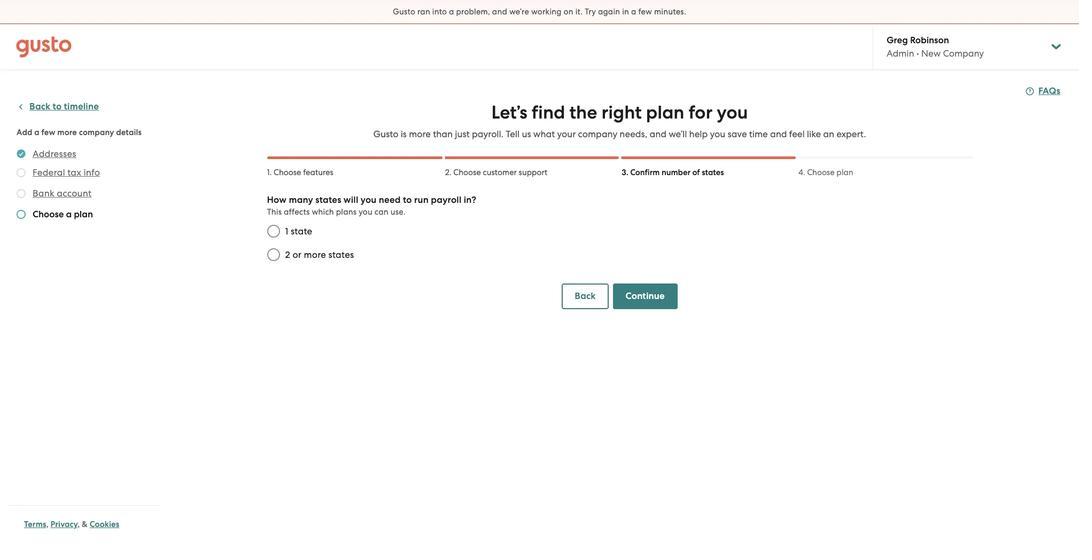 Task type: vqa. For each thing, say whether or not it's contained in the screenshot.
Team and Hiring button
no



Task type: describe. For each thing, give the bounding box(es) containing it.
1 , from the left
[[46, 520, 49, 530]]

0 vertical spatial gusto
[[393, 7, 416, 17]]

tax
[[67, 167, 81, 178]]

support
[[519, 168, 548, 178]]

right
[[602, 102, 642, 124]]

you right will
[[361, 195, 377, 206]]

0 horizontal spatial few
[[42, 128, 55, 137]]

details
[[116, 128, 142, 137]]

a inside list
[[66, 209, 72, 220]]

let's
[[492, 102, 528, 124]]

choose a plan list
[[17, 148, 156, 224]]

greg robinson admin • new company
[[887, 35, 985, 59]]

info
[[84, 167, 100, 178]]

plans
[[336, 208, 357, 217]]

need
[[379, 195, 401, 206]]

timeline
[[64, 101, 99, 112]]

0 horizontal spatial more
[[57, 128, 77, 137]]

choose plan
[[808, 168, 854, 178]]

confirm number of states
[[631, 168, 724, 178]]

features
[[303, 168, 334, 178]]

&
[[82, 520, 88, 530]]

1 horizontal spatial more
[[304, 250, 326, 260]]

choose customer support
[[454, 168, 548, 178]]

greg
[[887, 35, 909, 46]]

time
[[750, 129, 768, 140]]

robinson
[[911, 35, 950, 46]]

choose for choose plan
[[808, 168, 835, 178]]

states for of
[[702, 168, 724, 178]]

in
[[623, 7, 630, 17]]

just
[[455, 129, 470, 140]]

terms , privacy , & cookies
[[24, 520, 119, 530]]

1 horizontal spatial and
[[650, 129, 667, 140]]

how
[[267, 195, 287, 206]]

to inside button
[[53, 101, 62, 112]]

can
[[375, 208, 389, 217]]

plan inside let's find the right plan for you gusto is more than just payroll. tell us what your company needs, and we'll help you save time and feel like an expert.
[[646, 102, 685, 124]]

run
[[414, 195, 429, 206]]

choose features
[[274, 168, 334, 178]]

admin
[[887, 48, 915, 59]]

cookies
[[90, 520, 119, 530]]

company inside let's find the right plan for you gusto is more than just payroll. tell us what your company needs, and we'll help you save time and feel like an expert.
[[578, 129, 618, 140]]

states inside how many states will you need to run payroll in? this affects which plans you can use.
[[316, 195, 342, 206]]

problem,
[[456, 7, 490, 17]]

terms link
[[24, 520, 46, 530]]

home image
[[16, 36, 72, 57]]

account
[[57, 188, 92, 199]]

federal
[[33, 167, 65, 178]]

on
[[564, 7, 574, 17]]

working
[[532, 7, 562, 17]]

gusto inside let's find the right plan for you gusto is more than just payroll. tell us what your company needs, and we'll help you save time and feel like an expert.
[[374, 129, 399, 140]]

terms
[[24, 520, 46, 530]]

many
[[289, 195, 313, 206]]

2 or more states radio
[[262, 243, 285, 267]]

a right add
[[34, 128, 40, 137]]

addresses button
[[33, 148, 76, 160]]

number
[[662, 168, 691, 178]]

back button
[[562, 284, 609, 310]]

1 horizontal spatial few
[[639, 7, 653, 17]]

us
[[522, 129, 531, 140]]

faqs button
[[1026, 85, 1061, 98]]

1 state
[[285, 226, 313, 237]]

2 , from the left
[[78, 520, 80, 530]]

continue
[[626, 291, 665, 302]]

how many states will you need to run payroll in? this affects which plans you can use.
[[267, 195, 477, 217]]

federal tax info
[[33, 167, 100, 178]]

needs,
[[620, 129, 648, 140]]

2 horizontal spatial plan
[[837, 168, 854, 178]]

use.
[[391, 208, 406, 217]]

choose for choose features
[[274, 168, 301, 178]]

we'll
[[669, 129, 687, 140]]

addresses
[[33, 149, 76, 159]]

0 horizontal spatial company
[[79, 128, 114, 137]]

1 check image from the top
[[17, 189, 26, 198]]

privacy link
[[51, 520, 78, 530]]

what
[[534, 129, 555, 140]]

new
[[922, 48, 941, 59]]

save
[[728, 129, 747, 140]]

find
[[532, 102, 566, 124]]

2 horizontal spatial and
[[771, 129, 787, 140]]

state
[[291, 226, 313, 237]]

2 or more states
[[285, 250, 354, 260]]

choose a plan
[[33, 209, 93, 220]]

ran
[[418, 7, 430, 17]]

bank account button
[[33, 187, 92, 200]]

a right into
[[449, 7, 454, 17]]

add
[[17, 128, 32, 137]]

expert.
[[837, 129, 867, 140]]

a right in
[[632, 7, 637, 17]]

faqs
[[1039, 86, 1061, 97]]



Task type: locate. For each thing, give the bounding box(es) containing it.
you
[[717, 102, 748, 124], [710, 129, 726, 140], [361, 195, 377, 206], [359, 208, 373, 217]]

0 vertical spatial plan
[[646, 102, 685, 124]]

plan down expert.
[[837, 168, 854, 178]]

0 vertical spatial states
[[702, 168, 724, 178]]

try
[[585, 7, 596, 17]]

back to timeline
[[29, 101, 99, 112]]

1 horizontal spatial company
[[578, 129, 618, 140]]

0 vertical spatial to
[[53, 101, 62, 112]]

•
[[917, 48, 920, 59]]

and left the feel at the top right of the page
[[771, 129, 787, 140]]

gusto left is
[[374, 129, 399, 140]]

for
[[689, 102, 713, 124]]

states right of
[[702, 168, 724, 178]]

choose for choose a plan
[[33, 209, 64, 220]]

you right help
[[710, 129, 726, 140]]

to left the timeline
[[53, 101, 62, 112]]

2 horizontal spatial more
[[409, 129, 431, 140]]

privacy
[[51, 520, 78, 530]]

gusto left ran
[[393, 7, 416, 17]]

0 horizontal spatial back
[[29, 101, 50, 112]]

in?
[[464, 195, 477, 206]]

to inside how many states will you need to run payroll in? this affects which plans you can use.
[[403, 195, 412, 206]]

confirm
[[631, 168, 660, 178]]

cookies button
[[90, 519, 119, 532]]

your
[[558, 129, 576, 140]]

and
[[492, 7, 508, 17], [650, 129, 667, 140], [771, 129, 787, 140]]

than
[[433, 129, 453, 140]]

company
[[79, 128, 114, 137], [578, 129, 618, 140]]

an
[[824, 129, 835, 140]]

choose down bank
[[33, 209, 64, 220]]

2
[[285, 250, 290, 260]]

1 vertical spatial back
[[575, 291, 596, 302]]

payroll
[[431, 195, 462, 206]]

choose down like
[[808, 168, 835, 178]]

states up which
[[316, 195, 342, 206]]

you up save
[[717, 102, 748, 124]]

tell
[[506, 129, 520, 140]]

1 horizontal spatial to
[[403, 195, 412, 206]]

choose up how
[[274, 168, 301, 178]]

states for more
[[329, 250, 354, 260]]

0 vertical spatial back
[[29, 101, 50, 112]]

plan down "account"
[[74, 209, 93, 220]]

1 vertical spatial to
[[403, 195, 412, 206]]

to
[[53, 101, 62, 112], [403, 195, 412, 206]]

which
[[312, 208, 334, 217]]

plan inside list
[[74, 209, 93, 220]]

0 horizontal spatial ,
[[46, 520, 49, 530]]

more inside let's find the right plan for you gusto is more than just payroll. tell us what your company needs, and we'll help you save time and feel like an expert.
[[409, 129, 431, 140]]

choose for choose customer support
[[454, 168, 481, 178]]

into
[[433, 7, 447, 17]]

gusto
[[393, 7, 416, 17], [374, 129, 399, 140]]

1 horizontal spatial back
[[575, 291, 596, 302]]

and left we'll
[[650, 129, 667, 140]]

few right in
[[639, 7, 653, 17]]

0 horizontal spatial to
[[53, 101, 62, 112]]

and left we're
[[492, 7, 508, 17]]

, left privacy link
[[46, 520, 49, 530]]

you left 'can'
[[359, 208, 373, 217]]

back
[[29, 101, 50, 112], [575, 291, 596, 302]]

back for back to timeline
[[29, 101, 50, 112]]

help
[[690, 129, 708, 140]]

circle check image
[[17, 148, 26, 160]]

a
[[449, 7, 454, 17], [632, 7, 637, 17], [34, 128, 40, 137], [66, 209, 72, 220]]

payroll.
[[472, 129, 504, 140]]

a down "account"
[[66, 209, 72, 220]]

let's find the right plan for you gusto is more than just payroll. tell us what your company needs, and we'll help you save time and feel like an expert.
[[374, 102, 867, 140]]

few up addresses
[[42, 128, 55, 137]]

0 horizontal spatial plan
[[74, 209, 93, 220]]

company
[[944, 48, 985, 59]]

this
[[267, 208, 282, 217]]

feel
[[790, 129, 805, 140]]

0 horizontal spatial and
[[492, 7, 508, 17]]

company down the at top
[[578, 129, 618, 140]]

plan up we'll
[[646, 102, 685, 124]]

add a few more company details
[[17, 128, 142, 137]]

we're
[[510, 7, 529, 17]]

states
[[702, 168, 724, 178], [316, 195, 342, 206], [329, 250, 354, 260]]

the
[[570, 102, 598, 124]]

bank
[[33, 188, 55, 199]]

choose
[[274, 168, 301, 178], [454, 168, 481, 178], [808, 168, 835, 178], [33, 209, 64, 220]]

0 vertical spatial few
[[639, 7, 653, 17]]

again
[[598, 7, 621, 17]]

affects
[[284, 208, 310, 217]]

is
[[401, 129, 407, 140]]

1 horizontal spatial plan
[[646, 102, 685, 124]]

company down the timeline
[[79, 128, 114, 137]]

bank account
[[33, 188, 92, 199]]

more
[[57, 128, 77, 137], [409, 129, 431, 140], [304, 250, 326, 260]]

back to timeline button
[[17, 101, 99, 113]]

check image
[[17, 189, 26, 198], [17, 210, 26, 219]]

2 vertical spatial plan
[[74, 209, 93, 220]]

1 vertical spatial states
[[316, 195, 342, 206]]

gusto ran into a problem, and we're working on it. try again in a few minutes.
[[393, 7, 687, 17]]

of
[[693, 168, 700, 178]]

1 vertical spatial few
[[42, 128, 55, 137]]

customer
[[483, 168, 517, 178]]

2 check image from the top
[[17, 210, 26, 219]]

will
[[344, 195, 359, 206]]

choose up the in?
[[454, 168, 481, 178]]

to left run
[[403, 195, 412, 206]]

minutes.
[[655, 7, 687, 17]]

0 vertical spatial check image
[[17, 189, 26, 198]]

states down plans
[[329, 250, 354, 260]]

, left &
[[78, 520, 80, 530]]

more up addresses
[[57, 128, 77, 137]]

more right or
[[304, 250, 326, 260]]

1 vertical spatial check image
[[17, 210, 26, 219]]

1 vertical spatial plan
[[837, 168, 854, 178]]

back for back
[[575, 291, 596, 302]]

1
[[285, 226, 289, 237]]

choose inside list
[[33, 209, 64, 220]]

or
[[293, 250, 302, 260]]

1 vertical spatial gusto
[[374, 129, 399, 140]]

like
[[807, 129, 821, 140]]

1 horizontal spatial ,
[[78, 520, 80, 530]]

it.
[[576, 7, 583, 17]]

1 state radio
[[262, 220, 285, 243]]

2 vertical spatial states
[[329, 250, 354, 260]]

continue button
[[613, 284, 678, 310]]

few
[[639, 7, 653, 17], [42, 128, 55, 137]]

federal tax info button
[[33, 166, 100, 179]]

,
[[46, 520, 49, 530], [78, 520, 80, 530]]

check image
[[17, 168, 26, 178]]

more right is
[[409, 129, 431, 140]]



